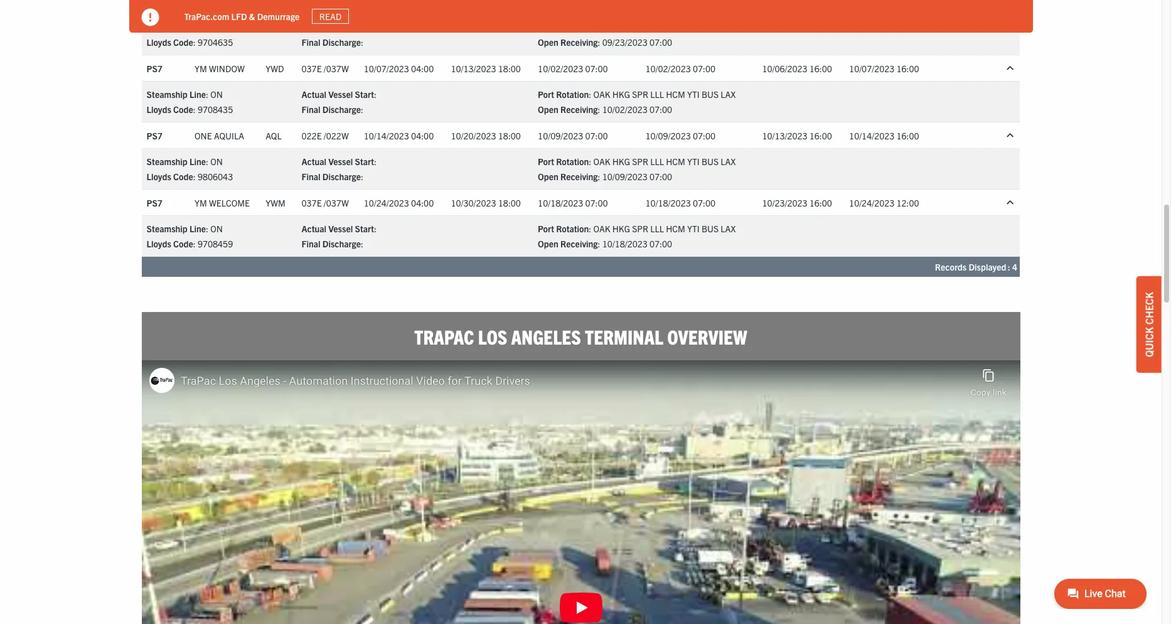 Task type: describe. For each thing, give the bounding box(es) containing it.
steamship line : on lloyds code : 9806043
[[147, 156, 233, 182]]

receiving for : 10/02/2023 07:00
[[561, 104, 598, 115]]

steamship for steamship line : on lloyds code : 9806043
[[147, 156, 188, 167]]

ps7 for ym welcome
[[147, 197, 163, 208]]

demurrage
[[257, 10, 300, 22]]

022e
[[302, 130, 322, 141]]

start for steamship line : on lloyds code : 9708459
[[355, 223, 374, 234]]

trapac.com
[[184, 10, 229, 22]]

vessel for steamship line : on lloyds code : 9704635
[[329, 22, 353, 33]]

vessel for steamship line : on lloyds code : 9806043
[[329, 156, 353, 167]]

lax for port rotation : oak hkg spr lll hcm yti bus lax open receiving : 10/02/2023 07:00
[[721, 89, 736, 100]]

/037w for 10/07/2023 04:00
[[324, 63, 349, 74]]

10/14/2023 16:00
[[850, 130, 920, 141]]

9806043
[[198, 171, 233, 182]]

open for port rotation : oak hkg spr lll hcm yti bus lax open receiving : 10/18/2023 07:00
[[538, 238, 559, 249]]

port rotation : oak hkg spr lll hcm yti bus lax open receiving : 10/18/2023 07:00
[[538, 223, 736, 249]]

open for port rotation : oak hkg spr lll hcm yti bus lax open receiving : 09/23/2023 07:00
[[538, 37, 559, 48]]

10/20/2023 18:00
[[451, 130, 521, 141]]

037e    /037w for 10/07/2023 04:00
[[302, 63, 349, 74]]

07:00 inside port rotation : oak hkg spr lll hcm yti bus lax open receiving : 10/09/2023 07:00
[[650, 171, 673, 182]]

lfd
[[231, 10, 247, 22]]

window
[[209, 63, 245, 74]]

quick check
[[1144, 292, 1156, 357]]

04:00 for 10/14/2023 04:00
[[411, 130, 434, 141]]

spr for 10/09/2023
[[633, 156, 649, 167]]

start for steamship line : on lloyds code : 9708435
[[355, 89, 374, 100]]

ywm
[[266, 197, 286, 208]]

oak for 10/02/2023
[[594, 89, 611, 100]]

10/07/2023 16:00
[[850, 63, 920, 74]]

037e    /037w for 10/24/2023 04:00
[[302, 197, 349, 208]]

rotation for : 10/09/2023 07:00
[[557, 156, 589, 167]]

actual for steamship line : on lloyds code : 9704635
[[302, 22, 327, 33]]

10/13/2023 for 10/13/2023 16:00
[[763, 130, 808, 141]]

ym for ym window
[[195, 63, 207, 74]]

read link
[[312, 9, 349, 24]]

trapac.com lfd & demurrage
[[184, 10, 300, 22]]

overview
[[668, 324, 748, 349]]

oak for 10/09/2023
[[594, 156, 611, 167]]

line for 9704635
[[190, 22, 206, 33]]

10/07/2023 for 10/07/2023 16:00
[[850, 63, 895, 74]]

ym welcome
[[195, 197, 250, 208]]

steamship line : on lloyds code : 9704635
[[147, 22, 233, 48]]

port for port rotation : oak hkg spr lll hcm yti bus lax open receiving : 09/23/2023 07:00
[[538, 22, 555, 33]]

welcome
[[209, 197, 250, 208]]

trapac los angeles terminal overview
[[415, 324, 748, 349]]

discharge for steamship line : on lloyds code : 9708459
[[323, 238, 361, 249]]

10/23/2023 16:00
[[763, 197, 833, 208]]

lll for 10/02/2023
[[651, 89, 664, 100]]

ps7 for one aquila
[[147, 130, 163, 141]]

9704635
[[198, 37, 233, 48]]

terminal
[[585, 324, 664, 349]]

07:00 inside port rotation : oak hkg spr lll hcm yti bus lax open receiving : 10/02/2023 07:00
[[650, 104, 673, 115]]

&
[[249, 10, 255, 22]]

oak for 09/23/2023
[[594, 22, 611, 33]]

16:00 for 10/07/2023 16:00
[[897, 63, 920, 74]]

receiving for : 10/18/2023 07:00
[[561, 238, 598, 249]]

lax for port rotation : oak hkg spr lll hcm yti bus lax open receiving : 10/09/2023 07:00
[[721, 156, 736, 167]]

10/30/2023 18:00
[[451, 197, 521, 208]]

displayed
[[969, 261, 1007, 273]]

037e for ywm
[[302, 197, 322, 208]]

10/07/2023 for 10/07/2023 04:00
[[364, 63, 409, 74]]

read
[[320, 11, 342, 22]]

lll for 10/18/2023
[[651, 223, 664, 234]]

on for steamship line : on lloyds code : 9708459
[[210, 223, 223, 234]]

16:00 for 10/23/2023 16:00
[[810, 197, 833, 208]]

rotation for : 09/23/2023 07:00
[[557, 22, 589, 33]]

lll for 09/23/2023
[[651, 22, 664, 33]]

port for port rotation : oak hkg spr lll hcm yti bus lax open receiving : 10/18/2023 07:00
[[538, 223, 555, 234]]

hcm for : 10/02/2023 07:00
[[666, 89, 686, 100]]

10/30/2023
[[451, 197, 497, 208]]

ym for ym welcome
[[195, 197, 207, 208]]

12:00
[[897, 197, 920, 208]]

07:00 inside port rotation : oak hkg spr lll hcm yti bus lax open receiving : 09/23/2023 07:00
[[650, 37, 673, 48]]

09/23/2023
[[603, 37, 648, 48]]

trapac
[[415, 324, 474, 349]]

16:00 for 10/14/2023 16:00
[[897, 130, 920, 141]]

lll for 10/09/2023
[[651, 156, 664, 167]]

oak for 10/18/2023
[[594, 223, 611, 234]]

2 10/02/2023 07:00 from the left
[[646, 63, 716, 74]]

ps7 for ym window
[[147, 63, 163, 74]]

hcm for : 10/18/2023 07:00
[[666, 223, 686, 234]]

steamship line : on lloyds code : 9708435
[[147, 89, 233, 115]]

hcm for : 09/23/2023 07:00
[[666, 22, 686, 33]]

4
[[1013, 261, 1018, 273]]

vessel for steamship line : on lloyds code : 9708435
[[329, 89, 353, 100]]

hkg for 10/09/2023
[[613, 156, 631, 167]]

10/13/2023 for 10/13/2023 18:00
[[451, 63, 497, 74]]

04:00 for 10/24/2023 04:00
[[411, 197, 434, 208]]

spr for 09/23/2023
[[633, 22, 649, 33]]

022e    /022w
[[302, 130, 349, 141]]

1 10/02/2023 07:00 from the left
[[538, 63, 608, 74]]

actual for steamship line : on lloyds code : 9708435
[[302, 89, 327, 100]]

actual vessel start : final discharge : for : 9708435
[[302, 89, 377, 115]]

check
[[1144, 292, 1156, 325]]

lax for port rotation : oak hkg spr lll hcm yti bus lax open receiving : 10/18/2023 07:00
[[721, 223, 736, 234]]

actual vessel start : 09/30/2023 08:48 final discharge :
[[302, 22, 449, 48]]

records
[[936, 261, 967, 273]]

los
[[478, 324, 508, 349]]

code for : 9704635
[[173, 37, 193, 48]]

10/06/2023
[[763, 63, 808, 74]]

2 10/18/2023 07:00 from the left
[[646, 197, 716, 208]]

receiving for : 10/09/2023 07:00
[[561, 171, 598, 182]]

receiving for : 09/23/2023 07:00
[[561, 37, 598, 48]]



Task type: locate. For each thing, give the bounding box(es) containing it.
3 discharge from the top
[[323, 171, 361, 182]]

ym left welcome
[[195, 197, 207, 208]]

open inside port rotation : oak hkg spr lll hcm yti bus lax open receiving : 09/23/2023 07:00
[[538, 37, 559, 48]]

9708459
[[198, 238, 233, 249]]

1 horizontal spatial 10/07/2023
[[850, 63, 895, 74]]

start down 10/14/2023 04:00
[[355, 156, 374, 167]]

2 ps7 from the top
[[147, 130, 163, 141]]

ps7
[[147, 63, 163, 74], [147, 130, 163, 141], [147, 197, 163, 208]]

4 discharge from the top
[[323, 238, 361, 249]]

code inside the steamship line : on lloyds code : 9806043
[[173, 171, 193, 182]]

10/13/2023 16:00
[[763, 130, 833, 141]]

final for steamship line : on lloyds code : 9806043
[[302, 171, 321, 182]]

037e right ywd
[[302, 63, 322, 74]]

lll inside port rotation : oak hkg spr lll hcm yti bus lax open receiving : 09/23/2023 07:00
[[651, 22, 664, 33]]

0 horizontal spatial 10/07/2023
[[364, 63, 409, 74]]

3 hkg from the top
[[613, 156, 631, 167]]

037e    /037w
[[302, 63, 349, 74], [302, 197, 349, 208]]

start for steamship line : on lloyds code : 9806043
[[355, 156, 374, 167]]

yti
[[688, 22, 700, 33], [688, 89, 700, 100], [688, 156, 700, 167], [688, 223, 700, 234]]

1 vertical spatial actual vessel start : final discharge :
[[302, 156, 377, 182]]

line up '9704635'
[[190, 22, 206, 33]]

actual for steamship line : on lloyds code : 9708459
[[302, 223, 327, 234]]

discharge
[[323, 37, 361, 48], [323, 104, 361, 115], [323, 171, 361, 182], [323, 238, 361, 249]]

10/24/2023 12:00
[[850, 197, 920, 208]]

3 lax from the top
[[721, 156, 736, 167]]

0 horizontal spatial 10/09/2023 07:00
[[538, 130, 608, 141]]

ym window
[[195, 63, 245, 74]]

1 vertical spatial ps7
[[147, 130, 163, 141]]

09/30/2023
[[379, 22, 424, 33]]

2 vertical spatial 18:00
[[499, 197, 521, 208]]

3 vessel from the top
[[329, 156, 353, 167]]

lloyds
[[147, 37, 171, 48], [147, 104, 171, 115], [147, 171, 171, 182], [147, 238, 171, 249]]

1 lax from the top
[[721, 22, 736, 33]]

spr inside 'port rotation : oak hkg spr lll hcm yti bus lax open receiving : 10/18/2023 07:00'
[[633, 223, 649, 234]]

3 ps7 from the top
[[147, 197, 163, 208]]

vessel
[[329, 22, 353, 33], [329, 89, 353, 100], [329, 156, 353, 167], [329, 223, 353, 234]]

hcm inside port rotation : oak hkg spr lll hcm yti bus lax open receiving : 10/02/2023 07:00
[[666, 89, 686, 100]]

one
[[195, 130, 212, 141]]

10/07/2023
[[364, 63, 409, 74], [850, 63, 895, 74]]

rotation inside 'port rotation : oak hkg spr lll hcm yti bus lax open receiving : 10/18/2023 07:00'
[[557, 223, 589, 234]]

2 037e    /037w from the top
[[302, 197, 349, 208]]

0 vertical spatial /037w
[[324, 63, 349, 74]]

lloyds inside steamship line : on lloyds code : 9708459
[[147, 238, 171, 249]]

port rotation : oak hkg spr lll hcm yti bus lax open receiving : 09/23/2023 07:00
[[538, 22, 736, 48]]

bus for port rotation : oak hkg spr lll hcm yti bus lax open receiving : 10/09/2023 07:00
[[702, 156, 719, 167]]

spr up 09/23/2023
[[633, 22, 649, 33]]

angeles
[[512, 324, 581, 349]]

code left "9708435" on the top left of page
[[173, 104, 193, 115]]

/037w right ywm
[[324, 197, 349, 208]]

2 port from the top
[[538, 89, 555, 100]]

vessel for steamship line : on lloyds code : 9708459
[[329, 223, 353, 234]]

10/20/2023
[[451, 130, 497, 141]]

hkg down 09/23/2023
[[613, 89, 631, 100]]

10/14/2023 for 10/14/2023 16:00
[[850, 130, 895, 141]]

037e    /037w right ywd
[[302, 63, 349, 74]]

start down 10/07/2023 04:00
[[355, 89, 374, 100]]

07:00 inside 'port rotation : oak hkg spr lll hcm yti bus lax open receiving : 10/18/2023 07:00'
[[650, 238, 673, 249]]

10/06/2023 16:00
[[763, 63, 833, 74]]

on for steamship line : on lloyds code : 9806043
[[210, 156, 223, 167]]

1 10/14/2023 from the left
[[364, 130, 409, 141]]

2 lll from the top
[[651, 89, 664, 100]]

hkg for 10/02/2023
[[613, 89, 631, 100]]

lloyds left '9806043'
[[147, 171, 171, 182]]

16:00 for 10/13/2023 16:00
[[810, 130, 833, 141]]

discharge inside actual vessel start : 09/30/2023 08:48 final discharge :
[[323, 37, 361, 48]]

2 hcm from the top
[[666, 89, 686, 100]]

port inside 'port rotation : oak hkg spr lll hcm yti bus lax open receiving : 10/18/2023 07:00'
[[538, 223, 555, 234]]

line
[[190, 22, 206, 33], [190, 89, 206, 100], [190, 156, 206, 167], [190, 223, 206, 234]]

receiving inside port rotation : oak hkg spr lll hcm yti bus lax open receiving : 10/02/2023 07:00
[[561, 104, 598, 115]]

2 10/09/2023 07:00 from the left
[[646, 130, 716, 141]]

3 on from the top
[[210, 156, 223, 167]]

3 steamship from the top
[[147, 156, 188, 167]]

lax inside port rotation : oak hkg spr lll hcm yti bus lax open receiving : 10/09/2023 07:00
[[721, 156, 736, 167]]

port rotation : oak hkg spr lll hcm yti bus lax open receiving : 10/02/2023 07:00
[[538, 89, 736, 115]]

3 oak from the top
[[594, 156, 611, 167]]

final
[[302, 37, 321, 48], [302, 104, 321, 115], [302, 171, 321, 182], [302, 238, 321, 249]]

0 horizontal spatial 10/18/2023 07:00
[[538, 197, 608, 208]]

lloyds for steamship line : on lloyds code : 9806043
[[147, 171, 171, 182]]

2 receiving from the top
[[561, 104, 598, 115]]

2 rotation from the top
[[557, 89, 589, 100]]

10/23/2023
[[763, 197, 808, 208]]

10/09/2023 inside port rotation : oak hkg spr lll hcm yti bus lax open receiving : 10/09/2023 07:00
[[603, 171, 648, 182]]

4 spr from the top
[[633, 223, 649, 234]]

4 port from the top
[[538, 223, 555, 234]]

10/24/2023
[[364, 197, 409, 208], [850, 197, 895, 208]]

10/09/2023 07:00
[[538, 130, 608, 141], [646, 130, 716, 141]]

steamship
[[147, 22, 188, 33], [147, 89, 188, 100], [147, 156, 188, 167], [147, 223, 188, 234]]

10/09/2023
[[538, 130, 584, 141], [646, 130, 691, 141], [603, 171, 648, 182]]

line for 9708435
[[190, 89, 206, 100]]

16:00 for 10/06/2023 16:00
[[810, 63, 833, 74]]

rotation inside port rotation : oak hkg spr lll hcm yti bus lax open receiving : 09/23/2023 07:00
[[557, 22, 589, 33]]

1 lloyds from the top
[[147, 37, 171, 48]]

2 vertical spatial 04:00
[[411, 197, 434, 208]]

open inside 'port rotation : oak hkg spr lll hcm yti bus lax open receiving : 10/18/2023 07:00'
[[538, 238, 559, 249]]

on up '9704635'
[[210, 22, 223, 33]]

10/13/2023 18:00
[[451, 63, 521, 74]]

4 code from the top
[[173, 238, 193, 249]]

10/02/2023
[[538, 63, 584, 74], [646, 63, 691, 74], [603, 104, 648, 115]]

1 horizontal spatial 10/02/2023 07:00
[[646, 63, 716, 74]]

10/14/2023
[[364, 130, 409, 141], [850, 130, 895, 141]]

yti for : 10/18/2023 07:00
[[688, 223, 700, 234]]

rotation inside port rotation : oak hkg spr lll hcm yti bus lax open receiving : 10/02/2023 07:00
[[557, 89, 589, 100]]

code left 9708459 in the left top of the page
[[173, 238, 193, 249]]

3 lloyds from the top
[[147, 171, 171, 182]]

line for 9806043
[[190, 156, 206, 167]]

quick check link
[[1137, 276, 1162, 373]]

1 lll from the top
[[651, 22, 664, 33]]

spr
[[633, 22, 649, 33], [633, 89, 649, 100], [633, 156, 649, 167], [633, 223, 649, 234]]

1 037e    /037w from the top
[[302, 63, 349, 74]]

ym left window
[[195, 63, 207, 74]]

0 vertical spatial 037e    /037w
[[302, 63, 349, 74]]

10/14/2023 for 10/14/2023 04:00
[[364, 130, 409, 141]]

2 start from the top
[[355, 89, 374, 100]]

3 04:00 from the top
[[411, 197, 434, 208]]

hcm inside port rotation : oak hkg spr lll hcm yti bus lax open receiving : 09/23/2023 07:00
[[666, 22, 686, 33]]

4 vessel from the top
[[329, 223, 353, 234]]

lax inside port rotation : oak hkg spr lll hcm yti bus lax open receiving : 10/02/2023 07:00
[[721, 89, 736, 100]]

1 hkg from the top
[[613, 22, 631, 33]]

vessel inside actual vessel start : 09/30/2023 08:48 final discharge :
[[329, 22, 353, 33]]

4 oak from the top
[[594, 223, 611, 234]]

1 /037w from the top
[[324, 63, 349, 74]]

1 vertical spatial 037e
[[302, 197, 322, 208]]

yti inside port rotation : oak hkg spr lll hcm yti bus lax open receiving : 10/09/2023 07:00
[[688, 156, 700, 167]]

ywd
[[266, 63, 284, 74]]

10/18/2023
[[538, 197, 584, 208], [646, 197, 691, 208], [603, 238, 648, 249]]

on inside steamship line : on lloyds code : 9708435
[[210, 89, 223, 100]]

port inside port rotation : oak hkg spr lll hcm yti bus lax open receiving : 10/09/2023 07:00
[[538, 156, 555, 167]]

1 rotation from the top
[[557, 22, 589, 33]]

10/02/2023 07:00 down 09/23/2023
[[538, 63, 608, 74]]

4 hcm from the top
[[666, 223, 686, 234]]

lax inside port rotation : oak hkg spr lll hcm yti bus lax open receiving : 09/23/2023 07:00
[[721, 22, 736, 33]]

code for : 9806043
[[173, 171, 193, 182]]

hkg down port rotation : oak hkg spr lll hcm yti bus lax open receiving : 10/09/2023 07:00
[[613, 223, 631, 234]]

/037w for 10/24/2023 04:00
[[324, 197, 349, 208]]

oak inside port rotation : oak hkg spr lll hcm yti bus lax open receiving : 09/23/2023 07:00
[[594, 22, 611, 33]]

1 hcm from the top
[[666, 22, 686, 33]]

lax for port rotation : oak hkg spr lll hcm yti bus lax open receiving : 09/23/2023 07:00
[[721, 22, 736, 33]]

1 bus from the top
[[702, 22, 719, 33]]

037e    /037w right ywm
[[302, 197, 349, 208]]

lloyds left "9708435" on the top left of page
[[147, 104, 171, 115]]

2 discharge from the top
[[323, 104, 361, 115]]

1 port from the top
[[538, 22, 555, 33]]

1 horizontal spatial 10/18/2023 07:00
[[646, 197, 716, 208]]

0 vertical spatial 10/13/2023
[[451, 63, 497, 74]]

0 horizontal spatial 10/02/2023 07:00
[[538, 63, 608, 74]]

1 18:00 from the top
[[499, 63, 521, 74]]

start
[[355, 22, 374, 33], [355, 89, 374, 100], [355, 156, 374, 167], [355, 223, 374, 234]]

2 open from the top
[[538, 104, 559, 115]]

1 final from the top
[[302, 37, 321, 48]]

hkg inside 'port rotation : oak hkg spr lll hcm yti bus lax open receiving : 10/18/2023 07:00'
[[613, 223, 631, 234]]

1 vertical spatial /037w
[[324, 197, 349, 208]]

1 actual from the top
[[302, 22, 327, 33]]

1 open from the top
[[538, 37, 559, 48]]

rotation
[[557, 22, 589, 33], [557, 89, 589, 100], [557, 156, 589, 167], [557, 223, 589, 234]]

ps7 down the steamship line : on lloyds code : 9806043
[[147, 197, 163, 208]]

bus inside 'port rotation : oak hkg spr lll hcm yti bus lax open receiving : 10/18/2023 07:00'
[[702, 223, 719, 234]]

18:00 for 10/20/2023 18:00
[[499, 130, 521, 141]]

receiving
[[561, 37, 598, 48], [561, 104, 598, 115], [561, 171, 598, 182], [561, 238, 598, 249]]

2 oak from the top
[[594, 89, 611, 100]]

oak inside port rotation : oak hkg spr lll hcm yti bus lax open receiving : 10/09/2023 07:00
[[594, 156, 611, 167]]

code
[[173, 37, 193, 48], [173, 104, 193, 115], [173, 171, 193, 182], [173, 238, 193, 249]]

lll
[[651, 22, 664, 33], [651, 89, 664, 100], [651, 156, 664, 167], [651, 223, 664, 234]]

line up 9708459 in the left top of the page
[[190, 223, 206, 234]]

04:00
[[411, 63, 434, 74], [411, 130, 434, 141], [411, 197, 434, 208]]

lax
[[721, 22, 736, 33], [721, 89, 736, 100], [721, 156, 736, 167], [721, 223, 736, 234]]

hcm inside port rotation : oak hkg spr lll hcm yti bus lax open receiving : 10/09/2023 07:00
[[666, 156, 686, 167]]

actual
[[302, 22, 327, 33], [302, 89, 327, 100], [302, 156, 327, 167], [302, 223, 327, 234]]

10/02/2023 07:00 up port rotation : oak hkg spr lll hcm yti bus lax open receiving : 10/02/2023 07:00
[[646, 63, 716, 74]]

receiving inside port rotation : oak hkg spr lll hcm yti bus lax open receiving : 10/09/2023 07:00
[[561, 171, 598, 182]]

3 start from the top
[[355, 156, 374, 167]]

bus for port rotation : oak hkg spr lll hcm yti bus lax open receiving : 10/02/2023 07:00
[[702, 89, 719, 100]]

steamship for steamship line : on lloyds code : 9708459
[[147, 223, 188, 234]]

037e right ywm
[[302, 197, 322, 208]]

receiving inside 'port rotation : oak hkg spr lll hcm yti bus lax open receiving : 10/18/2023 07:00'
[[561, 238, 598, 249]]

1 vertical spatial 04:00
[[411, 130, 434, 141]]

steamship for steamship line : on lloyds code : 9708435
[[147, 89, 188, 100]]

actual for steamship line : on lloyds code : 9806043
[[302, 156, 327, 167]]

start inside actual vessel start : 09/30/2023 08:48 final discharge :
[[355, 22, 374, 33]]

port for port rotation : oak hkg spr lll hcm yti bus lax open receiving : 10/02/2023 07:00
[[538, 89, 555, 100]]

9708435
[[198, 104, 233, 115]]

lloyds inside steamship line : on lloyds code : 9704635
[[147, 37, 171, 48]]

1 vertical spatial 037e    /037w
[[302, 197, 349, 208]]

0 vertical spatial 037e
[[302, 63, 322, 74]]

1 10/09/2023 07:00 from the left
[[538, 130, 608, 141]]

on inside steamship line : on lloyds code : 9704635
[[210, 22, 223, 33]]

line for 9708459
[[190, 223, 206, 234]]

10/18/2023 inside 'port rotation : oak hkg spr lll hcm yti bus lax open receiving : 10/18/2023 07:00'
[[603, 238, 648, 249]]

final for steamship line : on lloyds code : 9708435
[[302, 104, 321, 115]]

3 18:00 from the top
[[499, 197, 521, 208]]

port for port rotation : oak hkg spr lll hcm yti bus lax open receiving : 10/09/2023 07:00
[[538, 156, 555, 167]]

10/18/2023 07:00
[[538, 197, 608, 208], [646, 197, 716, 208]]

one aquila
[[195, 130, 244, 141]]

spr for 10/02/2023
[[633, 89, 649, 100]]

3 final from the top
[[302, 171, 321, 182]]

4 lll from the top
[[651, 223, 664, 234]]

lloyds for steamship line : on lloyds code : 9708459
[[147, 238, 171, 249]]

4 rotation from the top
[[557, 223, 589, 234]]

/037w
[[324, 63, 349, 74], [324, 197, 349, 208]]

2 actual from the top
[[302, 89, 327, 100]]

port inside port rotation : oak hkg spr lll hcm yti bus lax open receiving : 09/23/2023 07:00
[[538, 22, 555, 33]]

open inside port rotation : oak hkg spr lll hcm yti bus lax open receiving : 10/09/2023 07:00
[[538, 171, 559, 182]]

lll inside port rotation : oak hkg spr lll hcm yti bus lax open receiving : 10/09/2023 07:00
[[651, 156, 664, 167]]

lloyds inside the steamship line : on lloyds code : 9806043
[[147, 171, 171, 182]]

bus
[[702, 22, 719, 33], [702, 89, 719, 100], [702, 156, 719, 167], [702, 223, 719, 234]]

line up "9708435" on the top left of page
[[190, 89, 206, 100]]

code left '9704635'
[[173, 37, 193, 48]]

4 bus from the top
[[702, 223, 719, 234]]

18:00 for 10/13/2023 18:00
[[499, 63, 521, 74]]

ps7 up the steamship line : on lloyds code : 9806043
[[147, 130, 163, 141]]

1 10/18/2023 07:00 from the left
[[538, 197, 608, 208]]

hkg up 09/23/2023
[[613, 22, 631, 33]]

lloyds down solid image
[[147, 37, 171, 48]]

open for port rotation : oak hkg spr lll hcm yti bus lax open receiving : 10/09/2023 07:00
[[538, 171, 559, 182]]

08:48
[[426, 22, 449, 33]]

10/24/2023 for 10/24/2023 04:00
[[364, 197, 409, 208]]

1 ym from the top
[[195, 63, 207, 74]]

hkg down port rotation : oak hkg spr lll hcm yti bus lax open receiving : 10/02/2023 07:00
[[613, 156, 631, 167]]

2 vertical spatial actual vessel start : final discharge :
[[302, 223, 377, 249]]

1 10/24/2023 from the left
[[364, 197, 409, 208]]

3 hcm from the top
[[666, 156, 686, 167]]

on up 9708459 in the left top of the page
[[210, 223, 223, 234]]

2 ym from the top
[[195, 197, 207, 208]]

1 ps7 from the top
[[147, 63, 163, 74]]

2 actual vessel start : final discharge : from the top
[[302, 156, 377, 182]]

04:00 left "10/20/2023"
[[411, 130, 434, 141]]

1 receiving from the top
[[561, 37, 598, 48]]

spr inside port rotation : oak hkg spr lll hcm yti bus lax open receiving : 10/02/2023 07:00
[[633, 89, 649, 100]]

actual vessel start : final discharge : for : 9806043
[[302, 156, 377, 182]]

line up '9806043'
[[190, 156, 206, 167]]

port inside port rotation : oak hkg spr lll hcm yti bus lax open receiving : 10/02/2023 07:00
[[538, 89, 555, 100]]

4 line from the top
[[190, 223, 206, 234]]

steamship line : on lloyds code : 9708459
[[147, 223, 233, 249]]

aql
[[266, 130, 282, 141]]

port
[[538, 22, 555, 33], [538, 89, 555, 100], [538, 156, 555, 167], [538, 223, 555, 234]]

18:00
[[499, 63, 521, 74], [499, 130, 521, 141], [499, 197, 521, 208]]

hkg inside port rotation : oak hkg spr lll hcm yti bus lax open receiving : 10/09/2023 07:00
[[613, 156, 631, 167]]

2 final from the top
[[302, 104, 321, 115]]

1 start from the top
[[355, 22, 374, 33]]

on up "9708435" on the top left of page
[[210, 89, 223, 100]]

3 lll from the top
[[651, 156, 664, 167]]

0 vertical spatial 18:00
[[499, 63, 521, 74]]

open
[[538, 37, 559, 48], [538, 104, 559, 115], [538, 171, 559, 182], [538, 238, 559, 249]]

lloyds left 9708459 in the left top of the page
[[147, 238, 171, 249]]

yti for : 10/02/2023 07:00
[[688, 89, 700, 100]]

code for : 9708435
[[173, 104, 193, 115]]

1 spr from the top
[[633, 22, 649, 33]]

discharge for steamship line : on lloyds code : 9806043
[[323, 171, 361, 182]]

steamship inside steamship line : on lloyds code : 9708459
[[147, 223, 188, 234]]

3 rotation from the top
[[557, 156, 589, 167]]

04:00 left 10/30/2023
[[411, 197, 434, 208]]

0 vertical spatial 04:00
[[411, 63, 434, 74]]

line inside steamship line : on lloyds code : 9704635
[[190, 22, 206, 33]]

start right read link
[[355, 22, 374, 33]]

start down 10/24/2023 04:00
[[355, 223, 374, 234]]

10/13/2023
[[451, 63, 497, 74], [763, 130, 808, 141]]

on inside steamship line : on lloyds code : 9708459
[[210, 223, 223, 234]]

037e
[[302, 63, 322, 74], [302, 197, 322, 208]]

18:00 for 10/30/2023 18:00
[[499, 197, 521, 208]]

0 horizontal spatial 10/24/2023
[[364, 197, 409, 208]]

3 port from the top
[[538, 156, 555, 167]]

hcm
[[666, 22, 686, 33], [666, 89, 686, 100], [666, 156, 686, 167], [666, 223, 686, 234]]

steamship inside the steamship line : on lloyds code : 9806043
[[147, 156, 188, 167]]

lax inside 'port rotation : oak hkg spr lll hcm yti bus lax open receiving : 10/18/2023 07:00'
[[721, 223, 736, 234]]

yti inside port rotation : oak hkg spr lll hcm yti bus lax open receiving : 09/23/2023 07:00
[[688, 22, 700, 33]]

ps7 down steamship line : on lloyds code : 9704635
[[147, 63, 163, 74]]

2 10/14/2023 from the left
[[850, 130, 895, 141]]

1 04:00 from the top
[[411, 63, 434, 74]]

actual inside actual vessel start : 09/30/2023 08:48 final discharge :
[[302, 22, 327, 33]]

quick
[[1144, 327, 1156, 357]]

oak inside 'port rotation : oak hkg spr lll hcm yti bus lax open receiving : 10/18/2023 07:00'
[[594, 223, 611, 234]]

discharge for steamship line : on lloyds code : 9708435
[[323, 104, 361, 115]]

spr down port rotation : oak hkg spr lll hcm yti bus lax open receiving : 10/02/2023 07:00
[[633, 156, 649, 167]]

line inside steamship line : on lloyds code : 9708459
[[190, 223, 206, 234]]

solid image
[[142, 9, 159, 26]]

spr down port rotation : oak hkg spr lll hcm yti bus lax open receiving : 10/09/2023 07:00
[[633, 223, 649, 234]]

yti for : 10/09/2023 07:00
[[688, 156, 700, 167]]

10/14/2023 04:00
[[364, 130, 434, 141]]

yti for : 09/23/2023 07:00
[[688, 22, 700, 33]]

3 open from the top
[[538, 171, 559, 182]]

records displayed : 4
[[936, 261, 1018, 273]]

actual vessel start : final discharge : for : 9708459
[[302, 223, 377, 249]]

steamship inside steamship line : on lloyds code : 9704635
[[147, 22, 188, 33]]

1 horizontal spatial 10/09/2023 07:00
[[646, 130, 716, 141]]

hcm inside 'port rotation : oak hkg spr lll hcm yti bus lax open receiving : 10/18/2023 07:00'
[[666, 223, 686, 234]]

10/02/2023 07:00
[[538, 63, 608, 74], [646, 63, 716, 74]]

port rotation : oak hkg spr lll hcm yti bus lax open receiving : 10/09/2023 07:00
[[538, 156, 736, 182]]

0 horizontal spatial 10/14/2023
[[364, 130, 409, 141]]

2 vertical spatial ps7
[[147, 197, 163, 208]]

0 horizontal spatial 10/13/2023
[[451, 63, 497, 74]]

rotation for : 10/18/2023 07:00
[[557, 223, 589, 234]]

1 10/07/2023 from the left
[[364, 63, 409, 74]]

bus for port rotation : oak hkg spr lll hcm yti bus lax open receiving : 10/18/2023 07:00
[[702, 223, 719, 234]]

1 horizontal spatial 10/13/2023
[[763, 130, 808, 141]]

1 vessel from the top
[[329, 22, 353, 33]]

lll inside 'port rotation : oak hkg spr lll hcm yti bus lax open receiving : 10/18/2023 07:00'
[[651, 223, 664, 234]]

spr for 10/18/2023
[[633, 223, 649, 234]]

lloyds for steamship line : on lloyds code : 9704635
[[147, 37, 171, 48]]

hkg inside port rotation : oak hkg spr lll hcm yti bus lax open receiving : 10/02/2023 07:00
[[613, 89, 631, 100]]

2 /037w from the top
[[324, 197, 349, 208]]

steamship inside steamship line : on lloyds code : 9708435
[[147, 89, 188, 100]]

037e for ywd
[[302, 63, 322, 74]]

3 receiving from the top
[[561, 171, 598, 182]]

steamship for steamship line : on lloyds code : 9704635
[[147, 22, 188, 33]]

on inside the steamship line : on lloyds code : 9806043
[[210, 156, 223, 167]]

04:00 for 10/07/2023 04:00
[[411, 63, 434, 74]]

on for steamship line : on lloyds code : 9704635
[[210, 22, 223, 33]]

3 actual from the top
[[302, 156, 327, 167]]

/022w
[[324, 130, 349, 141]]

oak
[[594, 22, 611, 33], [594, 89, 611, 100], [594, 156, 611, 167], [594, 223, 611, 234]]

bus inside port rotation : oak hkg spr lll hcm yti bus lax open receiving : 09/23/2023 07:00
[[702, 22, 719, 33]]

/037w down actual vessel start : 09/30/2023 08:48 final discharge :
[[324, 63, 349, 74]]

spr inside port rotation : oak hkg spr lll hcm yti bus lax open receiving : 09/23/2023 07:00
[[633, 22, 649, 33]]

code inside steamship line : on lloyds code : 9708459
[[173, 238, 193, 249]]

10/24/2023 for 10/24/2023 12:00
[[850, 197, 895, 208]]

line inside steamship line : on lloyds code : 9708435
[[190, 89, 206, 100]]

rotation inside port rotation : oak hkg spr lll hcm yti bus lax open receiving : 10/09/2023 07:00
[[557, 156, 589, 167]]

04:00 down 08:48
[[411, 63, 434, 74]]

4 hkg from the top
[[613, 223, 631, 234]]

4 open from the top
[[538, 238, 559, 249]]

2 18:00 from the top
[[499, 130, 521, 141]]

yti inside 'port rotation : oak hkg spr lll hcm yti bus lax open receiving : 10/18/2023 07:00'
[[688, 223, 700, 234]]

4 final from the top
[[302, 238, 321, 249]]

lloyds for steamship line : on lloyds code : 9708435
[[147, 104, 171, 115]]

1 horizontal spatial 10/14/2023
[[850, 130, 895, 141]]

1 actual vessel start : final discharge : from the top
[[302, 89, 377, 115]]

code inside steamship line : on lloyds code : 9708435
[[173, 104, 193, 115]]

0 vertical spatial ym
[[195, 63, 207, 74]]

lloyds inside steamship line : on lloyds code : 9708435
[[147, 104, 171, 115]]

10/24/2023 04:00
[[364, 197, 434, 208]]

2 line from the top
[[190, 89, 206, 100]]

2 lax from the top
[[721, 89, 736, 100]]

2 spr from the top
[[633, 89, 649, 100]]

oak inside port rotation : oak hkg spr lll hcm yti bus lax open receiving : 10/02/2023 07:00
[[594, 89, 611, 100]]

1 037e from the top
[[302, 63, 322, 74]]

10/07/2023 04:00
[[364, 63, 434, 74]]

3 line from the top
[[190, 156, 206, 167]]

lll inside port rotation : oak hkg spr lll hcm yti bus lax open receiving : 10/02/2023 07:00
[[651, 89, 664, 100]]

1 code from the top
[[173, 37, 193, 48]]

1 on from the top
[[210, 22, 223, 33]]

0 vertical spatial ps7
[[147, 63, 163, 74]]

2 bus from the top
[[702, 89, 719, 100]]

0 vertical spatial actual vessel start : final discharge :
[[302, 89, 377, 115]]

1 vertical spatial 10/13/2023
[[763, 130, 808, 141]]

3 actual vessel start : final discharge : from the top
[[302, 223, 377, 249]]

:
[[206, 22, 208, 33], [374, 22, 377, 33], [589, 22, 592, 33], [193, 37, 196, 48], [361, 37, 364, 48], [598, 37, 601, 48], [206, 89, 208, 100], [374, 89, 377, 100], [589, 89, 592, 100], [193, 104, 196, 115], [361, 104, 364, 115], [598, 104, 601, 115], [206, 156, 208, 167], [374, 156, 377, 167], [589, 156, 592, 167], [193, 171, 196, 182], [361, 171, 364, 182], [598, 171, 601, 182], [206, 223, 208, 234], [374, 223, 377, 234], [589, 223, 592, 234], [193, 238, 196, 249], [361, 238, 364, 249], [598, 238, 601, 249], [1008, 261, 1011, 273]]

receiving inside port rotation : oak hkg spr lll hcm yti bus lax open receiving : 09/23/2023 07:00
[[561, 37, 598, 48]]

bus inside port rotation : oak hkg spr lll hcm yti bus lax open receiving : 10/02/2023 07:00
[[702, 89, 719, 100]]

start for steamship line : on lloyds code : 9704635
[[355, 22, 374, 33]]

2 code from the top
[[173, 104, 193, 115]]

hkg
[[613, 22, 631, 33], [613, 89, 631, 100], [613, 156, 631, 167], [613, 223, 631, 234]]

code left '9806043'
[[173, 171, 193, 182]]

rotation for : 10/02/2023 07:00
[[557, 89, 589, 100]]

4 yti from the top
[[688, 223, 700, 234]]

10/02/2023 inside port rotation : oak hkg spr lll hcm yti bus lax open receiving : 10/02/2023 07:00
[[603, 104, 648, 115]]

3 code from the top
[[173, 171, 193, 182]]

1 horizontal spatial 10/24/2023
[[850, 197, 895, 208]]

hkg inside port rotation : oak hkg spr lll hcm yti bus lax open receiving : 09/23/2023 07:00
[[613, 22, 631, 33]]

1 vertical spatial ym
[[195, 197, 207, 208]]

final inside actual vessel start : 09/30/2023 08:48 final discharge :
[[302, 37, 321, 48]]

line inside the steamship line : on lloyds code : 9806043
[[190, 156, 206, 167]]

2 vessel from the top
[[329, 89, 353, 100]]

yti inside port rotation : oak hkg spr lll hcm yti bus lax open receiving : 10/02/2023 07:00
[[688, 89, 700, 100]]

ym
[[195, 63, 207, 74], [195, 197, 207, 208]]

2 steamship from the top
[[147, 89, 188, 100]]

on for steamship line : on lloyds code : 9708435
[[210, 89, 223, 100]]

aquila
[[214, 130, 244, 141]]

1 steamship from the top
[[147, 22, 188, 33]]

spr down 09/23/2023
[[633, 89, 649, 100]]

hkg for 09/23/2023
[[613, 22, 631, 33]]

1 vertical spatial 18:00
[[499, 130, 521, 141]]

07:00
[[650, 37, 673, 48], [586, 63, 608, 74], [693, 63, 716, 74], [650, 104, 673, 115], [586, 130, 608, 141], [693, 130, 716, 141], [650, 171, 673, 182], [586, 197, 608, 208], [693, 197, 716, 208], [650, 238, 673, 249]]

open inside port rotation : oak hkg spr lll hcm yti bus lax open receiving : 10/02/2023 07:00
[[538, 104, 559, 115]]

2 lloyds from the top
[[147, 104, 171, 115]]

code for : 9708459
[[173, 238, 193, 249]]

2 hkg from the top
[[613, 89, 631, 100]]

final for steamship line : on lloyds code : 9708459
[[302, 238, 321, 249]]

on up '9806043'
[[210, 156, 223, 167]]

2 yti from the top
[[688, 89, 700, 100]]

spr inside port rotation : oak hkg spr lll hcm yti bus lax open receiving : 10/09/2023 07:00
[[633, 156, 649, 167]]

bus inside port rotation : oak hkg spr lll hcm yti bus lax open receiving : 10/09/2023 07:00
[[702, 156, 719, 167]]

code inside steamship line : on lloyds code : 9704635
[[173, 37, 193, 48]]

actual vessel start : final discharge :
[[302, 89, 377, 115], [302, 156, 377, 182], [302, 223, 377, 249]]



Task type: vqa. For each thing, say whether or not it's contained in the screenshot.
a
no



